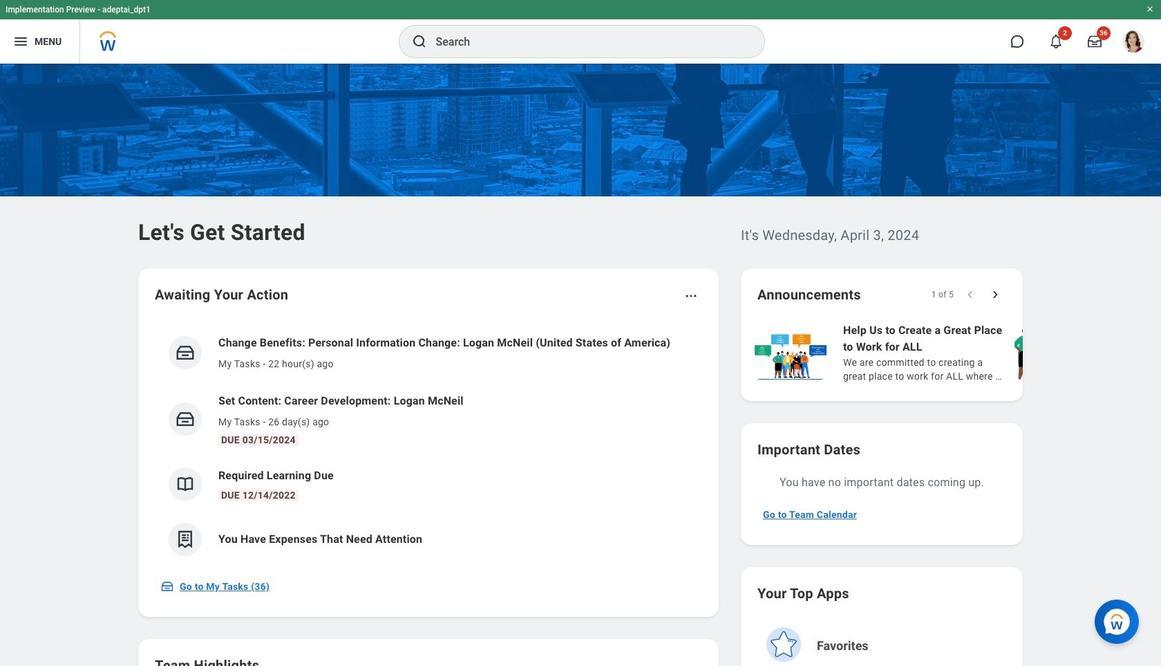 Task type: locate. For each thing, give the bounding box(es) containing it.
status
[[932, 289, 954, 300]]

1 inbox image from the top
[[175, 342, 196, 363]]

1 vertical spatial inbox image
[[175, 409, 196, 430]]

notifications large image
[[1050, 35, 1064, 48]]

chevron right small image
[[989, 288, 1003, 302]]

2 inbox image from the top
[[175, 409, 196, 430]]

list
[[753, 321, 1162, 385], [155, 324, 703, 567]]

inbox large image
[[1089, 35, 1102, 48]]

0 vertical spatial inbox image
[[175, 342, 196, 363]]

inbox image
[[175, 342, 196, 363], [175, 409, 196, 430]]

main content
[[0, 64, 1162, 666]]

banner
[[0, 0, 1162, 64]]

search image
[[411, 33, 428, 50]]



Task type: describe. For each thing, give the bounding box(es) containing it.
profile logan mcneil image
[[1123, 30, 1145, 55]]

Search Workday  search field
[[436, 26, 736, 57]]

dashboard expenses image
[[175, 529, 196, 550]]

close environment banner image
[[1147, 5, 1155, 13]]

chevron left small image
[[964, 288, 978, 302]]

book open image
[[175, 474, 196, 495]]

0 horizontal spatial list
[[155, 324, 703, 567]]

justify image
[[12, 33, 29, 50]]

1 horizontal spatial list
[[753, 321, 1162, 385]]

related actions image
[[685, 289, 699, 303]]

inbox image
[[160, 580, 174, 593]]



Task type: vqa. For each thing, say whether or not it's contained in the screenshot.
list to the left
yes



